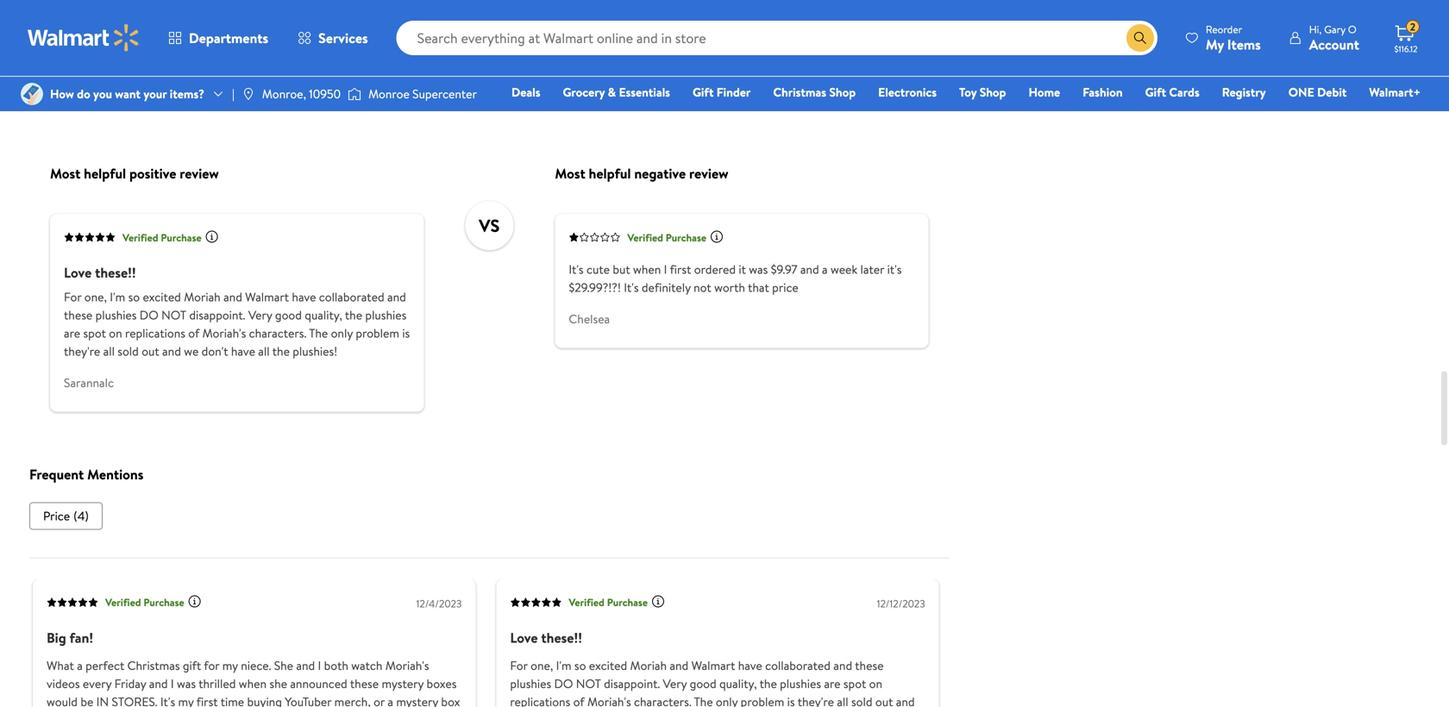 Task type: describe. For each thing, give the bounding box(es) containing it.
grocery & essentials link
[[555, 83, 678, 101]]

verified purchase information image for most helpful positive review
[[205, 230, 219, 244]]

niece.
[[241, 657, 271, 674]]

Search search field
[[397, 21, 1158, 55]]

it's
[[887, 261, 902, 278]]

review right write
[[197, 44, 231, 61]]

monroe supercenter
[[369, 85, 477, 102]]

1 for 1
[[929, 3, 933, 20]]

star
[[501, 3, 521, 20]]

gift for gift finder
[[693, 84, 714, 101]]

fashion
[[1083, 84, 1123, 101]]

supercenter
[[413, 85, 477, 102]]

most for most helpful positive review
[[50, 164, 81, 183]]

replications inside love these!! for one, i'm so excited moriah and walmart have collaborated and these plushies do not disappoint.  very good quality, the plushies are spot on replications of moriah's characters. the only problem is they're all sold out and we don't have all the plushies!
[[125, 325, 185, 342]]

was inside what a perfect christmas gift for my niece. she and i both watch moriah's videos every friday and i was thrilled when she announced these mystery boxes would be in stores. it's my first time buying youtuber merch, or a mystery b
[[177, 675, 196, 692]]

reorder my items
[[1206, 22, 1261, 54]]

0 vertical spatial my
[[222, 657, 238, 674]]

i'm inside love these!! for one, i'm so excited moriah and walmart have collaborated and these plushies do not disappoint.  very good quality, the plushies are spot on replications of moriah's characters. the only problem is they're all sold out and we don't have all the plushies!
[[110, 289, 125, 306]]

do
[[77, 85, 90, 102]]

sarannalc
[[64, 375, 114, 392]]

0 vertical spatial christmas
[[773, 84, 827, 101]]

the inside for one, i'm so excited moriah and walmart have collaborated and these plushies do not disappoint.  very good quality, the plushies are spot on replications of moriah's characters. the only problem is they're all sold out a
[[760, 675, 777, 692]]

1 vertical spatial mystery
[[396, 694, 438, 708]]

walmart inside love these!! for one, i'm so excited moriah and walmart have collaborated and these plushies do not disappoint.  very good quality, the plushies are spot on replications of moriah's characters. the only problem is they're all sold out and we don't have all the plushies!
[[245, 289, 289, 306]]

1 star
[[495, 3, 521, 20]]

how do you want your items?
[[50, 85, 204, 102]]

disappoint. inside love these!! for one, i'm so excited moriah and walmart have collaborated and these plushies do not disappoint.  very good quality, the plushies are spot on replications of moriah's characters. the only problem is they're all sold out and we don't have all the plushies!
[[189, 307, 245, 324]]

12/12/2023
[[877, 596, 926, 611]]

my
[[1206, 35, 1224, 54]]

spot inside for one, i'm so excited moriah and walmart have collaborated and these plushies do not disappoint.  very good quality, the plushies are spot on replications of moriah's characters. the only problem is they're all sold out a
[[844, 675, 867, 692]]

mentions
[[87, 465, 143, 484]]

services
[[318, 28, 368, 47]]

so inside love these!! for one, i'm so excited moriah and walmart have collaborated and these plushies do not disappoint.  very good quality, the plushies are spot on replications of moriah's characters. the only problem is they're all sold out and we don't have all the plushies!
[[128, 289, 140, 306]]

would
[[47, 694, 78, 708]]

one debit link
[[1281, 83, 1355, 101]]

time
[[221, 694, 244, 708]]

Walmart Site-Wide search field
[[397, 21, 1158, 55]]

moriah's inside what a perfect christmas gift for my niece. she and i both watch moriah's videos every friday and i was thrilled when she announced these mystery boxes would be in stores. it's my first time buying youtuber merch, or a mystery b
[[386, 657, 429, 674]]

10950
[[309, 85, 341, 102]]

1 vertical spatial my
[[178, 694, 194, 708]]

not inside love these!! for one, i'm so excited moriah and walmart have collaborated and these plushies do not disappoint.  very good quality, the plushies are spot on replications of moriah's characters. the only problem is they're all sold out and we don't have all the plushies!
[[161, 307, 186, 324]]

gift cards link
[[1138, 83, 1208, 101]]

toy
[[959, 84, 977, 101]]

12/4/2023
[[416, 596, 462, 611]]

verified purchase for 12/12/2023
[[569, 595, 648, 610]]

very inside for one, i'm so excited moriah and walmart have collaborated and these plushies do not disappoint.  very good quality, the plushies are spot on replications of moriah's characters. the only problem is they're all sold out a
[[663, 675, 687, 692]]

how
[[50, 85, 74, 102]]

boxes
[[427, 675, 457, 692]]

announced
[[290, 675, 347, 692]]

monroe, 10950
[[262, 85, 341, 102]]

thrilled
[[199, 675, 236, 692]]

buying
[[247, 694, 282, 708]]

walmart inside for one, i'm so excited moriah and walmart have collaborated and these plushies do not disappoint.  very good quality, the plushies are spot on replications of moriah's characters. the only problem is they're all sold out a
[[692, 657, 735, 674]]

purchase for it's cute but when i first ordered it was $9.97 and a week later it's $29.99?!?! it's definitely not worth that price
[[666, 230, 707, 245]]

0 horizontal spatial i
[[171, 675, 174, 692]]

in
[[96, 694, 109, 708]]

see all reviews link
[[29, 40, 135, 66]]

debit
[[1318, 84, 1347, 101]]

christmas shop link
[[766, 83, 864, 101]]

problem inside for one, i'm so excited moriah and walmart have collaborated and these plushies do not disappoint.  very good quality, the plushies are spot on replications of moriah's characters. the only problem is they're all sold out a
[[741, 694, 785, 708]]

1 vertical spatial i
[[318, 657, 321, 674]]

do inside love these!! for one, i'm so excited moriah and walmart have collaborated and these plushies do not disappoint.  very good quality, the plushies are spot on replications of moriah's characters. the only problem is they're all sold out and we don't have all the plushies!
[[140, 307, 159, 324]]

verified purchase information image for most helpful negative review
[[710, 230, 724, 244]]

write
[[156, 44, 185, 61]]

she
[[274, 657, 293, 674]]

collaborated inside for one, i'm so excited moriah and walmart have collaborated and these plushies do not disappoint.  very good quality, the plushies are spot on replications of moriah's characters. the only problem is they're all sold out a
[[765, 657, 831, 674]]

youtuber
[[285, 694, 332, 708]]

good inside for one, i'm so excited moriah and walmart have collaborated and these plushies do not disappoint.  very good quality, the plushies are spot on replications of moriah's characters. the only problem is they're all sold out a
[[690, 675, 717, 692]]

items?
[[170, 85, 204, 102]]

departments
[[189, 28, 268, 47]]

don't
[[202, 343, 228, 360]]

&
[[608, 84, 616, 101]]

price
[[43, 508, 70, 524]]

verified for it's cute but when i first ordered it was $9.97 and a week later it's $29.99?!?! it's definitely not worth that price
[[628, 230, 663, 245]]

we
[[184, 343, 199, 360]]

gift
[[183, 657, 201, 674]]

they're inside for one, i'm so excited moriah and walmart have collaborated and these plushies do not disappoint.  very good quality, the plushies are spot on replications of moriah's characters. the only problem is they're all sold out a
[[798, 694, 834, 708]]

$29.99?!?!
[[569, 279, 621, 296]]

a inside it's cute but when i first ordered it was $9.97 and a week later it's $29.99?!?! it's definitely not worth that price
[[822, 261, 828, 278]]

for
[[204, 657, 220, 674]]

gift finder
[[693, 84, 751, 101]]

sold inside love these!! for one, i'm so excited moriah and walmart have collaborated and these plushies do not disappoint.  very good quality, the plushies are spot on replications of moriah's characters. the only problem is they're all sold out and we don't have all the plushies!
[[118, 343, 139, 360]]

1 for 1 star
[[495, 3, 499, 20]]

moriah's inside love these!! for one, i'm so excited moriah and walmart have collaborated and these plushies do not disappoint.  very good quality, the plushies are spot on replications of moriah's characters. the only problem is they're all sold out and we don't have all the plushies!
[[202, 325, 246, 342]]

and inside it's cute but when i first ordered it was $9.97 and a week later it's $29.99?!?! it's definitely not worth that price
[[801, 261, 819, 278]]

helpful for positive
[[84, 164, 126, 183]]

plushies!
[[293, 343, 338, 360]]

only inside love these!! for one, i'm so excited moriah and walmart have collaborated and these plushies do not disappoint.  very good quality, the plushies are spot on replications of moriah's characters. the only problem is they're all sold out and we don't have all the plushies!
[[331, 325, 353, 342]]

gift cards
[[1145, 84, 1200, 101]]

when inside it's cute but when i first ordered it was $9.97 and a week later it's $29.99?!?! it's definitely not worth that price
[[633, 261, 661, 278]]

one, inside love these!! for one, i'm so excited moriah and walmart have collaborated and these plushies do not disappoint.  very good quality, the plushies are spot on replications of moriah's characters. the only problem is they're all sold out and we don't have all the plushies!
[[84, 289, 107, 306]]

not
[[694, 279, 712, 296]]

out inside for one, i'm so excited moriah and walmart have collaborated and these plushies do not disappoint.  very good quality, the plushies are spot on replications of moriah's characters. the only problem is they're all sold out a
[[876, 694, 893, 708]]

these!! for love these!! for one, i'm so excited moriah and walmart have collaborated and these plushies do not disappoint.  very good quality, the plushies are spot on replications of moriah's characters. the only problem is they're all sold out and we don't have all the plushies!
[[95, 263, 136, 282]]

write a review
[[156, 44, 231, 61]]

characters. inside for one, i'm so excited moriah and walmart have collaborated and these plushies do not disappoint.  very good quality, the plushies are spot on replications of moriah's characters. the only problem is they're all sold out a
[[634, 694, 692, 708]]

out inside love these!! for one, i'm so excited moriah and walmart have collaborated and these plushies do not disappoint.  very good quality, the plushies are spot on replications of moriah's characters. the only problem is they're all sold out and we don't have all the plushies!
[[142, 343, 159, 360]]

cute
[[587, 261, 610, 278]]

items
[[1228, 35, 1261, 54]]

moriah inside love these!! for one, i'm so excited moriah and walmart have collaborated and these plushies do not disappoint.  very good quality, the plushies are spot on replications of moriah's characters. the only problem is they're all sold out and we don't have all the plushies!
[[184, 289, 221, 306]]

a right the 'or'
[[388, 694, 393, 708]]

most helpful negative review
[[555, 164, 729, 183]]

for inside for one, i'm so excited moriah and walmart have collaborated and these plushies do not disappoint.  very good quality, the plushies are spot on replications of moriah's characters. the only problem is they're all sold out a
[[510, 657, 528, 674]]

quality, inside love these!! for one, i'm so excited moriah and walmart have collaborated and these plushies do not disappoint.  very good quality, the plushies are spot on replications of moriah's characters. the only problem is they're all sold out and we don't have all the plushies!
[[305, 307, 342, 324]]

it's inside what a perfect christmas gift for my niece. she and i both watch moriah's videos every friday and i was thrilled when she announced these mystery boxes would be in stores. it's my first time buying youtuber merch, or a mystery b
[[160, 694, 175, 708]]

when inside what a perfect christmas gift for my niece. she and i both watch moriah's videos every friday and i was thrilled when she announced these mystery boxes would be in stores. it's my first time buying youtuber merch, or a mystery b
[[239, 675, 267, 692]]

i inside it's cute but when i first ordered it was $9.97 and a week later it's $29.99?!?! it's definitely not worth that price
[[664, 261, 667, 278]]

finder
[[717, 84, 751, 101]]

replications inside for one, i'm so excited moriah and walmart have collaborated and these plushies do not disappoint.  very good quality, the plushies are spot on replications of moriah's characters. the only problem is they're all sold out a
[[510, 694, 571, 708]]

1 horizontal spatial the
[[345, 307, 362, 324]]

the inside for one, i'm so excited moriah and walmart have collaborated and these plushies do not disappoint.  very good quality, the plushies are spot on replications of moriah's characters. the only problem is they're all sold out a
[[694, 694, 713, 708]]

for inside love these!! for one, i'm so excited moriah and walmart have collaborated and these plushies do not disappoint.  very good quality, the plushies are spot on replications of moriah's characters. the only problem is they're all sold out and we don't have all the plushies!
[[64, 289, 81, 306]]

verified for 12/12/2023
[[569, 595, 605, 610]]

have inside for one, i'm so excited moriah and walmart have collaborated and these plushies do not disappoint.  very good quality, the plushies are spot on replications of moriah's characters. the only problem is they're all sold out a
[[738, 657, 763, 674]]

account
[[1310, 35, 1360, 54]]

helpful for negative
[[589, 164, 631, 183]]

good inside love these!! for one, i'm so excited moriah and walmart have collaborated and these plushies do not disappoint.  very good quality, the plushies are spot on replications of moriah's characters. the only problem is they're all sold out and we don't have all the plushies!
[[275, 307, 302, 324]]

first inside it's cute but when i first ordered it was $9.97 and a week later it's $29.99?!?! it's definitely not worth that price
[[670, 261, 691, 278]]

these inside what a perfect christmas gift for my niece. she and i both watch moriah's videos every friday and i was thrilled when she announced these mystery boxes would be in stores. it's my first time buying youtuber merch, or a mystery b
[[350, 675, 379, 692]]

she
[[270, 675, 287, 692]]

so inside for one, i'm so excited moriah and walmart have collaborated and these plushies do not disappoint.  very good quality, the plushies are spot on replications of moriah's characters. the only problem is they're all sold out a
[[575, 657, 586, 674]]

$116.12
[[1395, 43, 1418, 55]]

deals link
[[504, 83, 548, 101]]

most for most helpful negative review
[[555, 164, 586, 183]]

worth
[[715, 279, 745, 296]]

0 vertical spatial mystery
[[382, 675, 424, 692]]

gary
[[1325, 22, 1346, 37]]

reorder
[[1206, 22, 1243, 37]]

both
[[324, 657, 349, 674]]

(27
[[85, 7, 99, 22]]

it
[[739, 261, 746, 278]]

reviews
[[81, 44, 120, 61]]

watch
[[351, 657, 383, 674]]

big
[[47, 628, 66, 647]]

monroe
[[369, 85, 410, 102]]

registry
[[1222, 84, 1266, 101]]

first inside what a perfect christmas gift for my niece. she and i both watch moriah's videos every friday and i was thrilled when she announced these mystery boxes would be in stores. it's my first time buying youtuber merch, or a mystery b
[[196, 694, 218, 708]]

toy shop
[[959, 84, 1006, 101]]

purchase for 12/12/2023
[[607, 595, 648, 610]]

price (4)
[[43, 508, 89, 524]]

moriah inside for one, i'm so excited moriah and walmart have collaborated and these plushies do not disappoint.  very good quality, the plushies are spot on replications of moriah's characters. the only problem is they're all sold out a
[[630, 657, 667, 674]]

fashion link
[[1075, 83, 1131, 101]]

a right what
[[77, 657, 83, 674]]

these inside love these!! for one, i'm so excited moriah and walmart have collaborated and these plushies do not disappoint.  very good quality, the plushies are spot on replications of moriah's characters. the only problem is they're all sold out and we don't have all the plushies!
[[64, 307, 93, 324]]

christmas inside what a perfect christmas gift for my niece. she and i both watch moriah's videos every friday and i was thrilled when she announced these mystery boxes would be in stores. it's my first time buying youtuber merch, or a mystery b
[[127, 657, 180, 674]]



Task type: locate. For each thing, give the bounding box(es) containing it.
mystery down boxes
[[396, 694, 438, 708]]

0 horizontal spatial the
[[272, 343, 290, 360]]

0 vertical spatial sold
[[118, 343, 139, 360]]

of down the love these!!
[[573, 694, 585, 708]]

2 1 from the left
[[929, 3, 933, 20]]

electronics
[[878, 84, 937, 101]]

$9.97
[[771, 261, 798, 278]]

1 horizontal spatial one,
[[531, 657, 553, 674]]

1 vertical spatial is
[[787, 694, 795, 708]]

grocery
[[563, 84, 605, 101]]

1 horizontal spatial replications
[[510, 694, 571, 708]]

0 horizontal spatial these
[[64, 307, 93, 324]]

verified purchase information image up love these!! for one, i'm so excited moriah and walmart have collaborated and these plushies do not disappoint.  very good quality, the plushies are spot on replications of moriah's characters. the only problem is they're all sold out and we don't have all the plushies!
[[205, 230, 219, 244]]

1 vertical spatial these!!
[[541, 628, 582, 647]]

ordered
[[694, 261, 736, 278]]

1 horizontal spatial christmas
[[773, 84, 827, 101]]

0 horizontal spatial first
[[196, 694, 218, 708]]

0 vertical spatial these!!
[[95, 263, 136, 282]]

negative
[[634, 164, 686, 183]]

0 vertical spatial have
[[292, 289, 316, 306]]

are inside for one, i'm so excited moriah and walmart have collaborated and these plushies do not disappoint.  very good quality, the plushies are spot on replications of moriah's characters. the only problem is they're all sold out a
[[824, 675, 841, 692]]

list item
[[29, 502, 103, 530]]

1 helpful from the left
[[84, 164, 126, 183]]

(27 reviews)
[[85, 7, 138, 22]]

mystery up the 'or'
[[382, 675, 424, 692]]

0 horizontal spatial is
[[402, 325, 410, 342]]

love these!! for one, i'm so excited moriah and walmart have collaborated and these plushies do not disappoint.  very good quality, the plushies are spot on replications of moriah's characters. the only problem is they're all sold out and we don't have all the plushies!
[[64, 263, 410, 360]]

collaborated
[[319, 289, 384, 306], [765, 657, 831, 674]]

services button
[[283, 17, 383, 59]]

one, up the sarannalc
[[84, 289, 107, 306]]

these down "watch"
[[350, 675, 379, 692]]

0 horizontal spatial on
[[109, 325, 122, 342]]

i left both
[[318, 657, 321, 674]]

grocery & essentials
[[563, 84, 670, 101]]

are
[[64, 325, 80, 342], [824, 675, 841, 692]]

verified purchase information image
[[205, 230, 219, 244], [710, 230, 724, 244]]

chelsea
[[569, 311, 610, 328]]

positive
[[129, 164, 176, 183]]

review for most helpful positive review
[[180, 164, 219, 183]]

1 up electronics link
[[929, 3, 933, 20]]

1 vertical spatial do
[[554, 675, 573, 692]]

that
[[748, 279, 770, 296]]

0 vertical spatial moriah
[[184, 289, 221, 306]]

 image left the how
[[21, 83, 43, 105]]

verified down most helpful positive review at top
[[123, 230, 158, 245]]

most down grocery
[[555, 164, 586, 183]]

 image
[[21, 83, 43, 105], [348, 85, 362, 103]]

1 vertical spatial christmas
[[127, 657, 180, 674]]

when right but
[[633, 261, 661, 278]]

moriah's
[[202, 325, 246, 342], [386, 657, 429, 674], [588, 694, 631, 708]]

review for most helpful negative review
[[689, 164, 729, 183]]

gift left finder
[[693, 84, 714, 101]]

reviews)
[[101, 7, 138, 22]]

0 horizontal spatial when
[[239, 675, 267, 692]]

it's cute but when i first ordered it was $9.97 and a week later it's $29.99?!?! it's definitely not worth that price
[[569, 261, 902, 296]]

spot
[[83, 325, 106, 342], [844, 675, 867, 692]]

2 vertical spatial these
[[350, 675, 379, 692]]

of inside love these!! for one, i'm so excited moriah and walmart have collaborated and these plushies do not disappoint.  very good quality, the plushies are spot on replications of moriah's characters. the only problem is they're all sold out and we don't have all the plushies!
[[188, 325, 200, 342]]

christmas down search search field
[[773, 84, 827, 101]]

0 horizontal spatial these!!
[[95, 263, 136, 282]]

is
[[402, 325, 410, 342], [787, 694, 795, 708]]

excited inside love these!! for one, i'm so excited moriah and walmart have collaborated and these plushies do not disappoint.  very good quality, the plushies are spot on replications of moriah's characters. the only problem is they're all sold out and we don't have all the plushies!
[[143, 289, 181, 306]]

not up we
[[161, 307, 186, 324]]

2 vertical spatial it's
[[160, 694, 175, 708]]

merch,
[[335, 694, 371, 708]]

not inside for one, i'm so excited moriah and walmart have collaborated and these plushies do not disappoint.  very good quality, the plushies are spot on replications of moriah's characters. the only problem is they're all sold out a
[[576, 675, 601, 692]]

out
[[142, 343, 159, 360], [876, 694, 893, 708]]

list item containing price
[[29, 502, 103, 530]]

of
[[188, 325, 200, 342], [573, 694, 585, 708]]

1 horizontal spatial my
[[222, 657, 238, 674]]

christmas shop
[[773, 84, 856, 101]]

these!! inside love these!! for one, i'm so excited moriah and walmart have collaborated and these plushies do not disappoint.  very good quality, the plushies are spot on replications of moriah's characters. the only problem is they're all sold out and we don't have all the plushies!
[[95, 263, 136, 282]]

0 horizontal spatial disappoint.
[[189, 307, 245, 324]]

1 vertical spatial it's
[[624, 279, 639, 296]]

these down 12/12/2023
[[855, 657, 884, 674]]

these!! for love these!!
[[541, 628, 582, 647]]

walmart image
[[28, 24, 140, 52]]

 image
[[241, 87, 255, 101]]

first up the definitely
[[670, 261, 691, 278]]

shop left electronics
[[829, 84, 856, 101]]

verified for 12/4/2023
[[105, 595, 141, 610]]

1 horizontal spatial excited
[[589, 657, 627, 674]]

review right the positive
[[180, 164, 219, 183]]

verified up 'perfect'
[[105, 595, 141, 610]]

on down 12/12/2023
[[869, 675, 883, 692]]

replications up we
[[125, 325, 185, 342]]

o
[[1348, 22, 1357, 37]]

fan!
[[70, 628, 93, 647]]

definitely
[[642, 279, 691, 296]]

1 horizontal spatial have
[[292, 289, 316, 306]]

what a perfect christmas gift for my niece. she and i both watch moriah's videos every friday and i was thrilled when she announced these mystery boxes would be in stores. it's my first time buying youtuber merch, or a mystery b
[[47, 657, 460, 708]]

and
[[801, 261, 819, 278], [224, 289, 242, 306], [387, 289, 406, 306], [162, 343, 181, 360], [296, 657, 315, 674], [670, 657, 689, 674], [834, 657, 853, 674], [149, 675, 168, 692]]

1 1 from the left
[[495, 3, 499, 20]]

i up the definitely
[[664, 261, 667, 278]]

1 gift from the left
[[693, 84, 714, 101]]

verified purchase information image for these!!
[[651, 595, 665, 609]]

0 horizontal spatial problem
[[356, 325, 399, 342]]

is inside for one, i'm so excited moriah and walmart have collaborated and these plushies do not disappoint.  very good quality, the plushies are spot on replications of moriah's characters. the only problem is they're all sold out a
[[787, 694, 795, 708]]

see
[[44, 44, 63, 61]]

0 horizontal spatial verified purchase information image
[[188, 595, 202, 609]]

have
[[292, 289, 316, 306], [231, 343, 255, 360], [738, 657, 763, 674]]

good
[[275, 307, 302, 324], [690, 675, 717, 692]]

see all reviews
[[44, 44, 120, 61]]

1 verified purchase information image from the left
[[188, 595, 202, 609]]

perfect
[[86, 657, 124, 674]]

walmart
[[245, 289, 289, 306], [692, 657, 735, 674]]

was inside it's cute but when i first ordered it was $9.97 and a week later it's $29.99?!?! it's definitely not worth that price
[[749, 261, 768, 278]]

1 horizontal spatial gift
[[1145, 84, 1167, 101]]

one
[[1289, 84, 1315, 101]]

very
[[248, 307, 272, 324], [663, 675, 687, 692]]

price
[[772, 279, 799, 296]]

search icon image
[[1134, 31, 1147, 45]]

hi,
[[1310, 22, 1322, 37]]

0 horizontal spatial characters.
[[249, 325, 307, 342]]

1 vertical spatial moriah's
[[386, 657, 429, 674]]

2 horizontal spatial moriah's
[[588, 694, 631, 708]]

2 most from the left
[[555, 164, 586, 183]]

spot inside love these!! for one, i'm so excited moriah and walmart have collaborated and these plushies do not disappoint.  very good quality, the plushies are spot on replications of moriah's characters. the only problem is they're all sold out and we don't have all the plushies!
[[83, 325, 106, 342]]

do inside for one, i'm so excited moriah and walmart have collaborated and these plushies do not disappoint.  very good quality, the plushies are spot on replications of moriah's characters. the only problem is they're all sold out a
[[554, 675, 573, 692]]

a right write
[[188, 44, 194, 61]]

0 horizontal spatial quality,
[[305, 307, 342, 324]]

1 vertical spatial one,
[[531, 657, 553, 674]]

1 vertical spatial spot
[[844, 675, 867, 692]]

1 horizontal spatial disappoint.
[[604, 675, 660, 692]]

2 vertical spatial the
[[760, 675, 777, 692]]

(4)
[[73, 508, 89, 524]]

replications
[[125, 325, 185, 342], [510, 694, 571, 708]]

0 horizontal spatial for
[[64, 289, 81, 306]]

1 horizontal spatial these
[[350, 675, 379, 692]]

gift left cards at the right
[[1145, 84, 1167, 101]]

every
[[83, 675, 112, 692]]

0 vertical spatial on
[[109, 325, 122, 342]]

your
[[144, 85, 167, 102]]

1 left the 'star'
[[495, 3, 499, 20]]

big fan!
[[47, 628, 93, 647]]

1 horizontal spatial was
[[749, 261, 768, 278]]

1 vertical spatial i'm
[[556, 657, 572, 674]]

one, down the love these!!
[[531, 657, 553, 674]]

these inside for one, i'm so excited moriah and walmart have collaborated and these plushies do not disappoint.  very good quality, the plushies are spot on replications of moriah's characters. the only problem is they're all sold out a
[[855, 657, 884, 674]]

2 verified purchase information image from the left
[[651, 595, 665, 609]]

1 vertical spatial walmart
[[692, 657, 735, 674]]

0 horizontal spatial are
[[64, 325, 80, 342]]

0 vertical spatial disappoint.
[[189, 307, 245, 324]]

helpful left negative
[[589, 164, 631, 183]]

0 horizontal spatial spot
[[83, 325, 106, 342]]

0 horizontal spatial one,
[[84, 289, 107, 306]]

love
[[64, 263, 92, 282], [510, 628, 538, 647]]

the inside love these!! for one, i'm so excited moriah and walmart have collaborated and these plushies do not disappoint.  very good quality, the plushies are spot on replications of moriah's characters. the only problem is they're all sold out and we don't have all the plushies!
[[309, 325, 328, 342]]

excited inside for one, i'm so excited moriah and walmart have collaborated and these plushies do not disappoint.  very good quality, the plushies are spot on replications of moriah's characters. the only problem is they're all sold out a
[[589, 657, 627, 674]]

my right for
[[222, 657, 238, 674]]

shop for christmas shop
[[829, 84, 856, 101]]

0 horizontal spatial my
[[178, 694, 194, 708]]

a
[[188, 44, 194, 61], [822, 261, 828, 278], [77, 657, 83, 674], [388, 694, 393, 708]]

verified up the love these!!
[[569, 595, 605, 610]]

it's left cute
[[569, 261, 584, 278]]

0 horizontal spatial replications
[[125, 325, 185, 342]]

it's down but
[[624, 279, 639, 296]]

gift finder link
[[685, 83, 759, 101]]

2
[[1411, 20, 1416, 34]]

on
[[109, 325, 122, 342], [869, 675, 883, 692]]

cards
[[1169, 84, 1200, 101]]

it's right stores.
[[160, 694, 175, 708]]

stores.
[[112, 694, 158, 708]]

later
[[861, 261, 885, 278]]

0 vertical spatial for
[[64, 289, 81, 306]]

1 vertical spatial for
[[510, 657, 528, 674]]

of inside for one, i'm so excited moriah and walmart have collaborated and these plushies do not disappoint.  very good quality, the plushies are spot on replications of moriah's characters. the only problem is they're all sold out a
[[573, 694, 585, 708]]

was down gift
[[177, 675, 196, 692]]

characters. inside love these!! for one, i'm so excited moriah and walmart have collaborated and these plushies do not disappoint.  very good quality, the plushies are spot on replications of moriah's characters. the only problem is they're all sold out and we don't have all the plushies!
[[249, 325, 307, 342]]

only
[[331, 325, 353, 342], [716, 694, 738, 708]]

0 vertical spatial characters.
[[249, 325, 307, 342]]

most down the how
[[50, 164, 81, 183]]

0 horizontal spatial helpful
[[84, 164, 126, 183]]

verified purchase up the definitely
[[628, 230, 707, 245]]

1 vertical spatial not
[[576, 675, 601, 692]]

2 helpful from the left
[[589, 164, 631, 183]]

my down gift
[[178, 694, 194, 708]]

hi, gary o account
[[1310, 22, 1360, 54]]

on up the sarannalc
[[109, 325, 122, 342]]

purchase for 12/4/2023
[[144, 595, 184, 610]]

on inside for one, i'm so excited moriah and walmart have collaborated and these plushies do not disappoint.  very good quality, the plushies are spot on replications of moriah's characters. the only problem is they're all sold out a
[[869, 675, 883, 692]]

shop right the toy
[[980, 84, 1006, 101]]

2 horizontal spatial i
[[664, 261, 667, 278]]

0 horizontal spatial not
[[161, 307, 186, 324]]

1 vertical spatial they're
[[798, 694, 834, 708]]

 image right 10950
[[348, 85, 362, 103]]

0 vertical spatial first
[[670, 261, 691, 278]]

want
[[115, 85, 141, 102]]

0 vertical spatial so
[[128, 289, 140, 306]]

1 vertical spatial these
[[855, 657, 884, 674]]

0 horizontal spatial moriah
[[184, 289, 221, 306]]

sold inside for one, i'm so excited moriah and walmart have collaborated and these plushies do not disappoint.  very good quality, the plushies are spot on replications of moriah's characters. the only problem is they're all sold out a
[[852, 694, 873, 708]]

review
[[197, 44, 231, 61], [180, 164, 219, 183], [689, 164, 729, 183]]

review right negative
[[689, 164, 729, 183]]

frequent
[[29, 465, 84, 484]]

they're inside love these!! for one, i'm so excited moriah and walmart have collaborated and these plushies do not disappoint.  very good quality, the plushies are spot on replications of moriah's characters. the only problem is they're all sold out and we don't have all the plushies!
[[64, 343, 100, 360]]

2 shop from the left
[[980, 84, 1006, 101]]

deals
[[512, 84, 541, 101]]

only inside for one, i'm so excited moriah and walmart have collaborated and these plushies do not disappoint.  very good quality, the plushies are spot on replications of moriah's characters. the only problem is they're all sold out a
[[716, 694, 738, 708]]

love inside love these!! for one, i'm so excited moriah and walmart have collaborated and these plushies do not disappoint.  very good quality, the plushies are spot on replications of moriah's characters. the only problem is they're all sold out and we don't have all the plushies!
[[64, 263, 92, 282]]

1 vertical spatial disappoint.
[[604, 675, 660, 692]]

departments button
[[154, 17, 283, 59]]

2 vertical spatial i
[[171, 675, 174, 692]]

1 horizontal spatial on
[[869, 675, 883, 692]]

replications down the love these!!
[[510, 694, 571, 708]]

collaborated inside love these!! for one, i'm so excited moriah and walmart have collaborated and these plushies do not disappoint.  very good quality, the plushies are spot on replications of moriah's characters. the only problem is they're all sold out and we don't have all the plushies!
[[319, 289, 384, 306]]

love for love these!!
[[510, 628, 538, 647]]

 image for how do you want your items?
[[21, 83, 43, 105]]

1 most from the left
[[50, 164, 81, 183]]

0 vertical spatial replications
[[125, 325, 185, 342]]

these up the sarannalc
[[64, 307, 93, 324]]

home link
[[1021, 83, 1068, 101]]

0 vertical spatial moriah's
[[202, 325, 246, 342]]

helpful left the positive
[[84, 164, 126, 183]]

1 horizontal spatial of
[[573, 694, 585, 708]]

1 horizontal spatial first
[[670, 261, 691, 278]]

very inside love these!! for one, i'm so excited moriah and walmart have collaborated and these plushies do not disappoint.  very good quality, the plushies are spot on replications of moriah's characters. the only problem is they're all sold out and we don't have all the plushies!
[[248, 307, 272, 324]]

 image for monroe supercenter
[[348, 85, 362, 103]]

0 horizontal spatial shop
[[829, 84, 856, 101]]

1 vertical spatial of
[[573, 694, 585, 708]]

verified up but
[[628, 230, 663, 245]]

i'm
[[110, 289, 125, 306], [556, 657, 572, 674]]

verified purchase information image for fan!
[[188, 595, 202, 609]]

all inside "link"
[[66, 44, 78, 61]]

verified purchase for it's cute but when i first ordered it was $9.97 and a week later it's $29.99?!?! it's definitely not worth that price
[[628, 230, 707, 245]]

gift for gift cards
[[1145, 84, 1167, 101]]

verified purchase for 12/4/2023
[[105, 595, 184, 610]]

sold
[[118, 343, 139, 360], [852, 694, 873, 708]]

a left week
[[822, 261, 828, 278]]

1 horizontal spatial helpful
[[589, 164, 631, 183]]

1 horizontal spatial sold
[[852, 694, 873, 708]]

1 horizontal spatial characters.
[[634, 694, 692, 708]]

verified purchase down the positive
[[123, 230, 202, 245]]

0 horizontal spatial have
[[231, 343, 255, 360]]

first
[[670, 261, 691, 278], [196, 694, 218, 708]]

the
[[309, 325, 328, 342], [694, 694, 713, 708]]

for
[[64, 289, 81, 306], [510, 657, 528, 674]]

essentials
[[619, 84, 670, 101]]

1 vertical spatial on
[[869, 675, 883, 692]]

0 vertical spatial love
[[64, 263, 92, 282]]

one, inside for one, i'm so excited moriah and walmart have collaborated and these plushies do not disappoint.  very good quality, the plushies are spot on replications of moriah's characters. the only problem is they're all sold out a
[[531, 657, 553, 674]]

one debit
[[1289, 84, 1347, 101]]

walmart+ link
[[1362, 83, 1429, 101]]

not down the love these!!
[[576, 675, 601, 692]]

what
[[47, 657, 74, 674]]

1 vertical spatial love
[[510, 628, 538, 647]]

0 vertical spatial when
[[633, 261, 661, 278]]

most helpful positive review
[[50, 164, 219, 183]]

2 horizontal spatial it's
[[624, 279, 639, 296]]

is inside love these!! for one, i'm so excited moriah and walmart have collaborated and these plushies do not disappoint.  very good quality, the plushies are spot on replications of moriah's characters. the only problem is they're all sold out and we don't have all the plushies!
[[402, 325, 410, 342]]

|
[[232, 85, 235, 102]]

was right the 'it'
[[749, 261, 768, 278]]

you
[[93, 85, 112, 102]]

moriah's inside for one, i'm so excited moriah and walmart have collaborated and these plushies do not disappoint.  very good quality, the plushies are spot on replications of moriah's characters. the only problem is they're all sold out a
[[588, 694, 631, 708]]

1 shop from the left
[[829, 84, 856, 101]]

are inside love these!! for one, i'm so excited moriah and walmart have collaborated and these plushies do not disappoint.  very good quality, the plushies are spot on replications of moriah's characters. the only problem is they're all sold out and we don't have all the plushies!
[[64, 325, 80, 342]]

verified purchase information image up ordered
[[710, 230, 724, 244]]

of up we
[[188, 325, 200, 342]]

the
[[345, 307, 362, 324], [272, 343, 290, 360], [760, 675, 777, 692]]

verified purchase
[[123, 230, 202, 245], [628, 230, 707, 245], [105, 595, 184, 610], [569, 595, 648, 610]]

2 verified purchase information image from the left
[[710, 230, 724, 244]]

quality, inside for one, i'm so excited moriah and walmart have collaborated and these plushies do not disappoint.  very good quality, the plushies are spot on replications of moriah's characters. the only problem is they're all sold out a
[[720, 675, 757, 692]]

i'm inside for one, i'm so excited moriah and walmart have collaborated and these plushies do not disappoint.  very good quality, the plushies are spot on replications of moriah's characters. the only problem is they're all sold out a
[[556, 657, 572, 674]]

1 vertical spatial collaborated
[[765, 657, 831, 674]]

1 horizontal spatial collaborated
[[765, 657, 831, 674]]

0 horizontal spatial it's
[[160, 694, 175, 708]]

0 horizontal spatial of
[[188, 325, 200, 342]]

problem inside love these!! for one, i'm so excited moriah and walmart have collaborated and these plushies do not disappoint.  very good quality, the plushies are spot on replications of moriah's characters. the only problem is they're all sold out and we don't have all the plushies!
[[356, 325, 399, 342]]

1 horizontal spatial they're
[[798, 694, 834, 708]]

on inside love these!! for one, i'm so excited moriah and walmart have collaborated and these plushies do not disappoint.  very good quality, the plushies are spot on replications of moriah's characters. the only problem is they're all sold out and we don't have all the plushies!
[[109, 325, 122, 342]]

disappoint. inside for one, i'm so excited moriah and walmart have collaborated and these plushies do not disappoint.  very good quality, the plushies are spot on replications of moriah's characters. the only problem is they're all sold out a
[[604, 675, 660, 692]]

verified purchase up the love these!!
[[569, 595, 648, 610]]

my
[[222, 657, 238, 674], [178, 694, 194, 708]]

shop for toy shop
[[980, 84, 1006, 101]]

0 horizontal spatial good
[[275, 307, 302, 324]]

1 horizontal spatial it's
[[569, 261, 584, 278]]

1 horizontal spatial walmart
[[692, 657, 735, 674]]

christmas up friday
[[127, 657, 180, 674]]

2 gift from the left
[[1145, 84, 1167, 101]]

0 vertical spatial one,
[[84, 289, 107, 306]]

characters.
[[249, 325, 307, 342], [634, 694, 692, 708]]

electronics link
[[871, 83, 945, 101]]

verified purchase information image
[[188, 595, 202, 609], [651, 595, 665, 609]]

one,
[[84, 289, 107, 306], [531, 657, 553, 674]]

1 vertical spatial the
[[272, 343, 290, 360]]

shop
[[829, 84, 856, 101], [980, 84, 1006, 101]]

1 horizontal spatial verified purchase information image
[[651, 595, 665, 609]]

0 vertical spatial excited
[[143, 289, 181, 306]]

verified purchase up 'perfect'
[[105, 595, 184, 610]]

0 vertical spatial walmart
[[245, 289, 289, 306]]

1 horizontal spatial  image
[[348, 85, 362, 103]]

first down thrilled
[[196, 694, 218, 708]]

when down the niece.
[[239, 675, 267, 692]]

1 vertical spatial have
[[231, 343, 255, 360]]

monroe,
[[262, 85, 306, 102]]

1 horizontal spatial good
[[690, 675, 717, 692]]

(27 reviews) link
[[29, 4, 138, 23]]

i right friday
[[171, 675, 174, 692]]

0 vertical spatial are
[[64, 325, 80, 342]]

love for love these!! for one, i'm so excited moriah and walmart have collaborated and these plushies do not disappoint.  very good quality, the plushies are spot on replications of moriah's characters. the only problem is they're all sold out and we don't have all the plushies!
[[64, 263, 92, 282]]

all inside for one, i'm so excited moriah and walmart have collaborated and these plushies do not disappoint.  very good quality, the plushies are spot on replications of moriah's characters. the only problem is they're all sold out a
[[837, 694, 849, 708]]

0 vertical spatial the
[[309, 325, 328, 342]]

home
[[1029, 84, 1061, 101]]

1 verified purchase information image from the left
[[205, 230, 219, 244]]

1 vertical spatial so
[[575, 657, 586, 674]]

love these!!
[[510, 628, 582, 647]]



Task type: vqa. For each thing, say whether or not it's contained in the screenshot.
THESE to the bottom
yes



